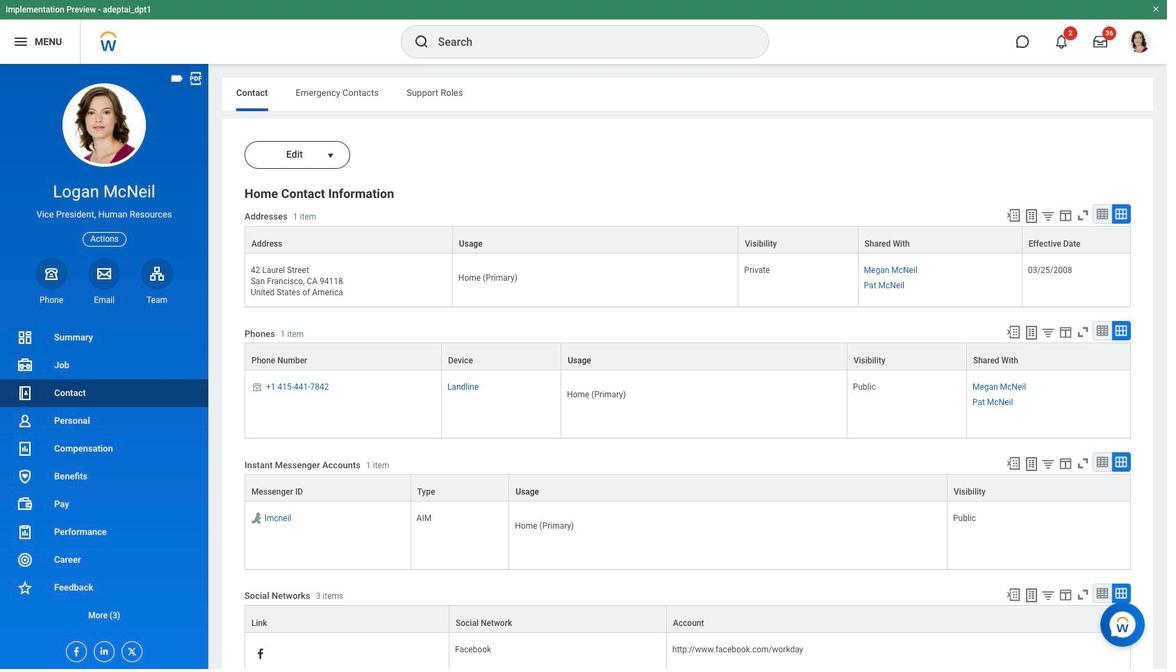 Task type: vqa. For each thing, say whether or not it's contained in the screenshot.
the bottommost Click to view/edit grid preferences icon
yes



Task type: describe. For each thing, give the bounding box(es) containing it.
profile logan mcneil image
[[1129, 31, 1151, 56]]

3 row from the top
[[245, 343, 1132, 371]]

benefits image
[[17, 468, 33, 485]]

inbox large image
[[1094, 35, 1108, 49]]

table image for select to filter grid data image for expand table image for 8th row from the bottom of the page the fullscreen icon
[[1096, 207, 1110, 221]]

table image for the fullscreen icon associated with select to filter grid data image for expand table icon
[[1096, 587, 1110, 601]]

x image
[[122, 642, 138, 657]]

5 row from the top
[[245, 474, 1132, 502]]

navigation pane region
[[0, 64, 209, 669]]

home (primary) element for aim "icon"
[[515, 519, 574, 531]]

fullscreen image for select to filter grid data image for expand table icon
[[1076, 587, 1091, 603]]

justify image
[[13, 33, 29, 50]]

fullscreen image for select to filter grid data icon related to aim "icon"
[[1076, 456, 1091, 471]]

click to view/edit grid preferences image for select to filter grid data image for expand table image for 8th row from the bottom of the page
[[1059, 208, 1074, 223]]

mail image
[[96, 265, 113, 282]]

export to excel image
[[1006, 587, 1022, 603]]

summary image
[[17, 329, 33, 346]]

phone logan mcneil element
[[35, 295, 67, 306]]

performance image
[[17, 524, 33, 541]]

expand table image for 4th row from the bottom of the page
[[1115, 455, 1129, 469]]

0 vertical spatial home (primary) element
[[459, 270, 518, 283]]

public element for export to excel icon associated with export to worksheets icon corresponding to select to filter grid data icon related to aim "icon"
[[954, 511, 977, 524]]

close environment banner image
[[1152, 5, 1161, 13]]

export to worksheets image
[[1024, 208, 1040, 224]]

caret down image
[[322, 150, 339, 161]]

1 row from the top
[[245, 226, 1132, 254]]

email logan mcneil element
[[88, 295, 120, 306]]

select to filter grid data image for aim "icon"
[[1041, 457, 1056, 471]]

fullscreen image for select to filter grid data image for expand table image for 8th row from the bottom of the page
[[1076, 208, 1091, 223]]

public element for export to worksheets icon associated with select to filter grid data icon associated with phone image's export to excel icon
[[853, 380, 876, 392]]

8 row from the top
[[245, 633, 1132, 669]]

export to worksheets image for select to filter grid data icon related to aim "icon"
[[1024, 456, 1040, 473]]

personal image
[[17, 413, 33, 430]]

expand table image
[[1115, 587, 1129, 601]]

click to view/edit grid preferences image for select to filter grid data icon associated with phone image
[[1059, 325, 1074, 340]]

1 vertical spatial items selected list
[[973, 380, 1049, 408]]

4 row from the top
[[245, 371, 1132, 439]]

6 row from the top
[[245, 502, 1132, 570]]

view team image
[[149, 265, 165, 282]]

table image
[[1096, 324, 1110, 338]]

export to excel image for export to worksheets image
[[1006, 208, 1022, 223]]



Task type: locate. For each thing, give the bounding box(es) containing it.
select to filter grid data image for phone image
[[1041, 325, 1056, 340]]

job image
[[17, 357, 33, 374]]

2 vertical spatial export to excel image
[[1006, 456, 1022, 471]]

expand table image
[[1115, 207, 1129, 221], [1115, 324, 1129, 338], [1115, 455, 1129, 469]]

row
[[245, 226, 1132, 254], [245, 254, 1132, 307], [245, 343, 1132, 371], [245, 371, 1132, 439], [245, 474, 1132, 502], [245, 502, 1132, 570], [245, 606, 1132, 634], [245, 633, 1132, 669]]

0 vertical spatial select to filter grid data image
[[1041, 325, 1056, 340]]

2 vertical spatial table image
[[1096, 587, 1110, 601]]

0 vertical spatial expand table image
[[1115, 207, 1129, 221]]

private element
[[745, 263, 770, 275]]

fullscreen image for select to filter grid data icon associated with phone image
[[1076, 325, 1091, 340]]

toolbar
[[1000, 204, 1132, 226], [1000, 321, 1132, 343], [1000, 453, 1132, 474], [1000, 584, 1132, 606]]

1 vertical spatial export to worksheets image
[[1024, 456, 1040, 473]]

contact image
[[17, 385, 33, 402]]

export to excel image for export to worksheets icon associated with select to filter grid data icon associated with phone image
[[1006, 325, 1022, 340]]

select to filter grid data image
[[1041, 209, 1056, 223], [1041, 588, 1056, 603]]

expand table image for 8th row from the bottom of the page
[[1115, 207, 1129, 221]]

linkedin image
[[95, 642, 110, 657]]

1 vertical spatial table image
[[1096, 455, 1110, 469]]

list
[[0, 324, 209, 630]]

phone image
[[251, 382, 263, 393]]

search image
[[413, 33, 430, 50]]

public element
[[853, 380, 876, 392], [954, 511, 977, 524]]

1 vertical spatial select to filter grid data image
[[1041, 457, 1056, 471]]

2 vertical spatial export to worksheets image
[[1024, 587, 1040, 604]]

0 vertical spatial table image
[[1096, 207, 1110, 221]]

team logan mcneil element
[[141, 295, 173, 306]]

export to excel image
[[1006, 208, 1022, 223], [1006, 325, 1022, 340], [1006, 456, 1022, 471]]

1 vertical spatial select to filter grid data image
[[1041, 588, 1056, 603]]

0 horizontal spatial items selected list
[[864, 263, 940, 291]]

items selected list
[[864, 263, 940, 291], [973, 380, 1049, 408]]

aim image
[[250, 512, 263, 526]]

home (primary) element for phone image
[[567, 387, 626, 400]]

2 vertical spatial home (primary) element
[[515, 519, 574, 531]]

select to filter grid data image for expand table image for 8th row from the bottom of the page
[[1041, 209, 1056, 223]]

career image
[[17, 552, 33, 569]]

tab list
[[222, 78, 1154, 111]]

expand table image for sixth row from the bottom
[[1115, 324, 1129, 338]]

1 vertical spatial home (primary) element
[[567, 387, 626, 400]]

facebook image
[[67, 642, 82, 657], [254, 648, 267, 660]]

select to filter grid data image right export to excel image
[[1041, 588, 1056, 603]]

0 vertical spatial select to filter grid data image
[[1041, 209, 1056, 223]]

compensation image
[[17, 441, 33, 457]]

pay image
[[17, 496, 33, 513]]

0 horizontal spatial facebook image
[[67, 642, 82, 657]]

fullscreen image
[[1076, 208, 1091, 223], [1076, 325, 1091, 340], [1076, 456, 1091, 471], [1076, 587, 1091, 603]]

0 vertical spatial public element
[[853, 380, 876, 392]]

click to view/edit grid preferences image for select to filter grid data icon related to aim "icon"
[[1059, 456, 1074, 471]]

view printable version (pdf) image
[[188, 71, 204, 86]]

0 vertical spatial export to worksheets image
[[1024, 325, 1040, 341]]

1 vertical spatial export to excel image
[[1006, 325, 1022, 340]]

tag image
[[170, 71, 185, 86]]

home (primary) element
[[459, 270, 518, 283], [567, 387, 626, 400], [515, 519, 574, 531]]

0 vertical spatial items selected list
[[864, 263, 940, 291]]

export to worksheets image for select to filter grid data icon associated with phone image
[[1024, 325, 1040, 341]]

export to excel image for export to worksheets icon corresponding to select to filter grid data icon related to aim "icon"
[[1006, 456, 1022, 471]]

7 row from the top
[[245, 606, 1132, 634]]

phone image
[[42, 265, 61, 282]]

feedback image
[[17, 580, 33, 596]]

1 vertical spatial public element
[[954, 511, 977, 524]]

Search Workday  search field
[[438, 26, 740, 57]]

export to worksheets image
[[1024, 325, 1040, 341], [1024, 456, 1040, 473], [1024, 587, 1040, 604]]

1 horizontal spatial items selected list
[[973, 380, 1049, 408]]

0 horizontal spatial public element
[[853, 380, 876, 392]]

table image for the fullscreen icon for select to filter grid data icon related to aim "icon"
[[1096, 455, 1110, 469]]

column header
[[245, 606, 450, 634]]

1 vertical spatial expand table image
[[1115, 324, 1129, 338]]

click to view/edit grid preferences image for select to filter grid data image for expand table icon
[[1059, 587, 1074, 603]]

notifications large image
[[1055, 35, 1069, 49]]

export to worksheets image for select to filter grid data image for expand table icon
[[1024, 587, 1040, 604]]

0 vertical spatial export to excel image
[[1006, 208, 1022, 223]]

select to filter grid data image for expand table icon
[[1041, 588, 1056, 603]]

1 horizontal spatial facebook image
[[254, 648, 267, 660]]

2 vertical spatial expand table image
[[1115, 455, 1129, 469]]

1 horizontal spatial public element
[[954, 511, 977, 524]]

table image
[[1096, 207, 1110, 221], [1096, 455, 1110, 469], [1096, 587, 1110, 601]]

select to filter grid data image right export to worksheets image
[[1041, 209, 1056, 223]]

click to view/edit grid preferences image
[[1059, 208, 1074, 223], [1059, 325, 1074, 340], [1059, 456, 1074, 471], [1059, 587, 1074, 603]]

2 row from the top
[[245, 254, 1132, 307]]

aim element
[[417, 511, 432, 524]]

banner
[[0, 0, 1168, 64]]

select to filter grid data image
[[1041, 325, 1056, 340], [1041, 457, 1056, 471]]



